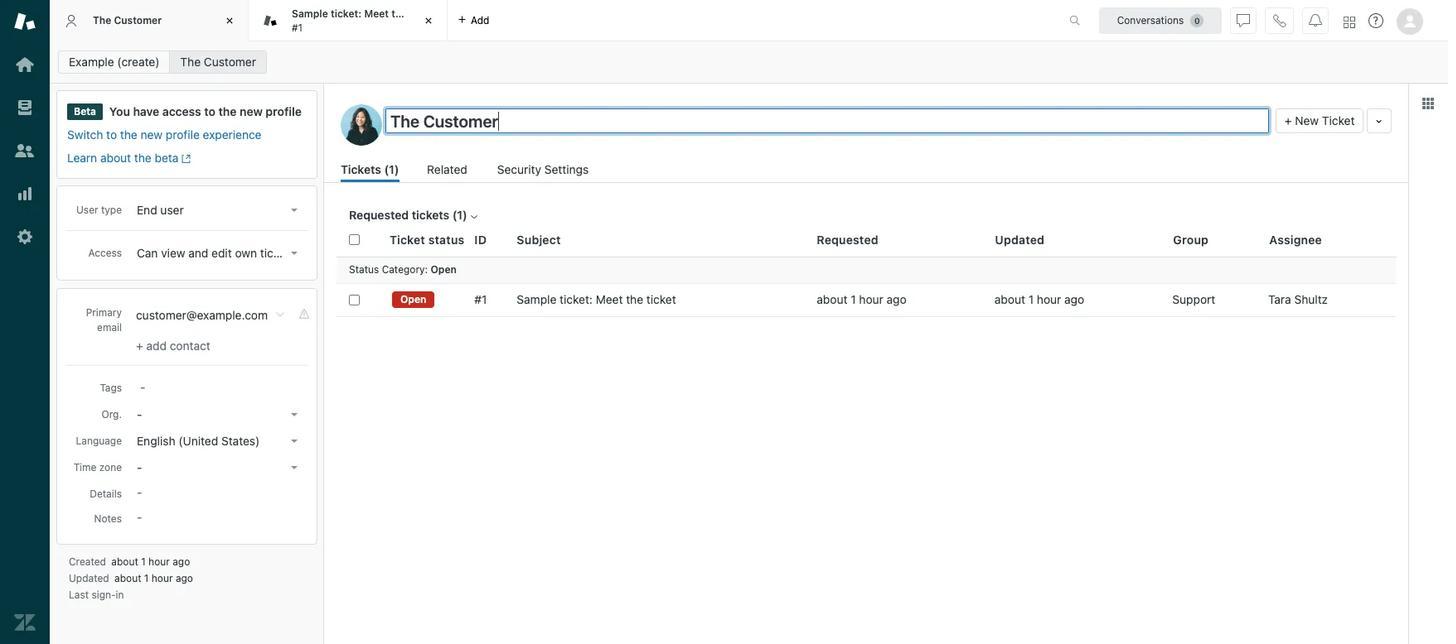 Task type: vqa. For each thing, say whether or not it's contained in the screenshot.
bottom "Customer"
yes



Task type: describe. For each thing, give the bounding box(es) containing it.
the inside tab
[[93, 14, 111, 26]]

end user button
[[132, 199, 304, 222]]

ticket for sample ticket: meet the ticket
[[647, 293, 676, 307]]

conversations button
[[1099, 7, 1222, 34]]

requested for requested
[[817, 233, 879, 247]]

type
[[101, 204, 122, 217]]

switch
[[67, 128, 103, 142]]

- button for time zone
[[132, 457, 304, 480]]

notifications image
[[1309, 14, 1322, 27]]

primary
[[86, 307, 122, 319]]

(united
[[179, 435, 218, 449]]

english (united states) button
[[132, 430, 304, 454]]

apps image
[[1422, 97, 1435, 110]]

the inside sample ticket: meet the ticket #1
[[392, 8, 407, 20]]

zone
[[99, 462, 122, 474]]

example (create)
[[69, 55, 160, 69]]

beta
[[74, 106, 96, 118]]

tags
[[100, 382, 122, 395]]

ticket: for sample ticket: meet the ticket #1
[[331, 8, 362, 20]]

edit
[[212, 246, 232, 261]]

2 about 1 hour ago from the left
[[995, 293, 1085, 307]]

requested for requested tickets (1)
[[349, 208, 409, 222]]

(create)
[[117, 55, 160, 69]]

ticket inside button
[[1322, 114, 1355, 128]]

1 about 1 hour ago from the left
[[817, 293, 907, 307]]

can
[[137, 246, 158, 261]]

#1 inside sample ticket: meet the ticket #1
[[292, 21, 303, 34]]

english (united states)
[[137, 435, 260, 449]]

0 horizontal spatial open
[[400, 293, 426, 306]]

access
[[88, 247, 122, 260]]

secondary element
[[50, 46, 1448, 79]]

example (create) button
[[58, 51, 170, 74]]

ticket status
[[390, 233, 465, 247]]

grid containing ticket status
[[324, 224, 1409, 645]]

only
[[299, 246, 321, 261]]

profile inside 'link'
[[166, 128, 200, 142]]

0 vertical spatial tickets
[[412, 208, 450, 222]]

tickets
[[341, 162, 381, 177]]

and
[[188, 246, 208, 261]]

zendesk image
[[14, 613, 36, 634]]

1 vertical spatial add
[[146, 339, 167, 353]]

can view and edit own tickets only button
[[132, 242, 321, 266]]

learn
[[67, 151, 97, 165]]

+ for + new ticket
[[1285, 114, 1292, 128]]

customer inside tab
[[114, 14, 162, 26]]

get help image
[[1369, 13, 1384, 28]]

ticket: for sample ticket: meet the ticket
[[560, 293, 593, 307]]

new
[[1295, 114, 1319, 128]]

the customer inside tab
[[93, 14, 162, 26]]

language
[[76, 435, 122, 448]]

support
[[1173, 293, 1216, 307]]

experience
[[203, 128, 262, 142]]

settings
[[544, 162, 589, 177]]

email
[[97, 322, 122, 334]]

english
[[137, 435, 175, 449]]

switch to the new profile experience link
[[67, 127, 302, 144]]

sample ticket: meet the ticket #1
[[292, 8, 438, 34]]

+ for + add contact
[[136, 339, 143, 353]]

in
[[116, 590, 124, 602]]

shultz
[[1295, 293, 1328, 307]]

#1 inside grid
[[475, 293, 487, 307]]

last
[[69, 590, 89, 602]]

the customer tab
[[50, 0, 249, 41]]

status category : open
[[349, 264, 457, 276]]

zendesk support image
[[14, 11, 36, 32]]

security
[[497, 162, 541, 177]]

sample for sample ticket: meet the ticket
[[517, 293, 557, 307]]

- button for org.
[[132, 404, 304, 427]]

learn about the beta link
[[67, 151, 191, 165]]

conversations
[[1117, 14, 1184, 26]]

arrow down image inside - button
[[291, 467, 298, 470]]

time zone
[[73, 462, 122, 474]]

primary email
[[86, 307, 122, 334]]

user
[[160, 203, 184, 217]]

org.
[[102, 409, 122, 421]]

arrow down image for view
[[291, 252, 298, 256]]

none checkbox inside grid
[[349, 295, 360, 306]]

Select All Tickets checkbox
[[349, 235, 360, 246]]

sample for sample ticket: meet the ticket #1
[[292, 8, 328, 20]]

security settings link
[[497, 161, 594, 182]]

tickets (1) link
[[341, 161, 399, 182]]

views image
[[14, 97, 36, 119]]

button displays agent's chat status as invisible. image
[[1237, 14, 1250, 27]]

contact
[[170, 339, 210, 353]]

can view and edit own tickets only
[[137, 246, 321, 261]]

+ new ticket
[[1285, 114, 1355, 128]]

beta
[[155, 151, 179, 165]]

the inside 'link'
[[120, 128, 137, 142]]

created about 1 hour ago updated about 1 hour ago last sign-in
[[69, 557, 193, 602]]



Task type: locate. For each thing, give the bounding box(es) containing it.
close image inside the customer tab
[[221, 12, 238, 29]]

sample inside sample ticket: meet the ticket #1
[[292, 8, 328, 20]]

0 vertical spatial - button
[[132, 404, 304, 427]]

meet
[[364, 8, 389, 20], [596, 293, 623, 307]]

1 vertical spatial new
[[141, 128, 163, 142]]

1 vertical spatial ticket:
[[560, 293, 593, 307]]

subject
[[517, 233, 561, 247]]

0 vertical spatial customer
[[114, 14, 162, 26]]

1
[[851, 293, 856, 307], [1029, 293, 1034, 307], [141, 557, 146, 569], [144, 573, 149, 586]]

1 vertical spatial -
[[137, 461, 142, 475]]

0 horizontal spatial requested
[[349, 208, 409, 222]]

0 vertical spatial #1
[[292, 21, 303, 34]]

ticket
[[1322, 114, 1355, 128], [390, 233, 425, 247]]

arrow down image for -
[[291, 414, 298, 417]]

1 horizontal spatial add
[[471, 14, 490, 26]]

main element
[[0, 0, 50, 645]]

customers image
[[14, 140, 36, 162]]

assignee
[[1270, 233, 1322, 247]]

1 horizontal spatial new
[[240, 104, 263, 119]]

ticket
[[410, 8, 438, 20], [647, 293, 676, 307]]

add
[[471, 14, 490, 26], [146, 339, 167, 353]]

1 horizontal spatial updated
[[995, 233, 1045, 247]]

0 vertical spatial add
[[471, 14, 490, 26]]

close image
[[221, 12, 238, 29], [420, 12, 437, 29]]

user type
[[76, 204, 122, 217]]

status
[[349, 264, 379, 276]]

arrow down image down - "field"
[[291, 414, 298, 417]]

0 horizontal spatial sample
[[292, 8, 328, 20]]

2 arrow down image from the top
[[291, 252, 298, 256]]

0 vertical spatial the customer
[[93, 14, 162, 26]]

tabs tab list
[[50, 0, 1052, 41]]

tickets
[[412, 208, 450, 222], [260, 246, 296, 261]]

(1) right tickets
[[384, 162, 399, 177]]

0 horizontal spatial (1)
[[384, 162, 399, 177]]

learn about the beta
[[67, 151, 179, 165]]

0 horizontal spatial ticket:
[[331, 8, 362, 20]]

1 - from the top
[[137, 408, 142, 422]]

sample inside sample ticket: meet the ticket link
[[517, 293, 557, 307]]

have
[[133, 104, 159, 119]]

requested inside grid
[[817, 233, 879, 247]]

1 horizontal spatial profile
[[266, 104, 302, 119]]

arrow down image inside - button
[[291, 414, 298, 417]]

- for org.
[[137, 408, 142, 422]]

updated inside created about 1 hour ago updated about 1 hour ago last sign-in
[[69, 573, 109, 586]]

1 vertical spatial arrow down image
[[291, 440, 298, 444]]

tara shultz
[[1268, 293, 1328, 307]]

meet for sample ticket: meet the ticket
[[596, 293, 623, 307]]

(opens in a new tab) image
[[179, 154, 191, 164]]

0 vertical spatial the
[[93, 14, 111, 26]]

1 vertical spatial (1)
[[453, 208, 467, 222]]

1 horizontal spatial the
[[180, 55, 201, 69]]

0 horizontal spatial tickets
[[260, 246, 296, 261]]

ticket down requested tickets (1)
[[390, 233, 425, 247]]

- for time zone
[[137, 461, 142, 475]]

1 vertical spatial the customer
[[180, 55, 256, 69]]

1 horizontal spatial ticket
[[1322, 114, 1355, 128]]

created
[[69, 557, 106, 569]]

2 arrow down image from the top
[[291, 440, 298, 444]]

0 horizontal spatial add
[[146, 339, 167, 353]]

arrow down image inside the english (united states) button
[[291, 440, 298, 444]]

meet inside sample ticket: meet the ticket link
[[596, 293, 623, 307]]

the up access
[[180, 55, 201, 69]]

1 horizontal spatial +
[[1285, 114, 1292, 128]]

requested tickets (1)
[[349, 208, 467, 222]]

security settings
[[497, 162, 589, 177]]

profile down access
[[166, 128, 200, 142]]

about
[[100, 151, 131, 165], [817, 293, 848, 307], [995, 293, 1026, 307], [111, 557, 138, 569], [114, 573, 141, 586]]

id
[[475, 233, 487, 247]]

close image left add dropdown button
[[420, 12, 437, 29]]

open right :
[[431, 264, 457, 276]]

tickets up ticket status
[[412, 208, 450, 222]]

add inside dropdown button
[[471, 14, 490, 26]]

1 horizontal spatial about 1 hour ago
[[995, 293, 1085, 307]]

None text field
[[386, 109, 1269, 133]]

ago
[[887, 293, 907, 307], [1065, 293, 1085, 307], [173, 557, 190, 569], [176, 573, 193, 586]]

0 horizontal spatial updated
[[69, 573, 109, 586]]

0 horizontal spatial profile
[[166, 128, 200, 142]]

0 horizontal spatial close image
[[221, 12, 238, 29]]

(1)
[[384, 162, 399, 177], [453, 208, 467, 222]]

1 vertical spatial sample
[[517, 293, 557, 307]]

0 horizontal spatial about 1 hour ago
[[817, 293, 907, 307]]

related
[[427, 162, 467, 177]]

the inside secondary element
[[180, 55, 201, 69]]

- button up the english (united states) button
[[132, 404, 304, 427]]

tickets (1)
[[341, 162, 399, 177]]

tickets right own
[[260, 246, 296, 261]]

tab
[[249, 0, 448, 41]]

tickets inside button
[[260, 246, 296, 261]]

2 vertical spatial arrow down image
[[291, 467, 298, 470]]

0 vertical spatial ticket
[[1322, 114, 1355, 128]]

0 vertical spatial requested
[[349, 208, 409, 222]]

open
[[431, 264, 457, 276], [400, 293, 426, 306]]

1 vertical spatial the
[[180, 55, 201, 69]]

2 - button from the top
[[132, 457, 304, 480]]

+ left contact
[[136, 339, 143, 353]]

1 vertical spatial +
[[136, 339, 143, 353]]

grid
[[324, 224, 1409, 645]]

- right org. at the bottom left of the page
[[137, 408, 142, 422]]

0 vertical spatial ticket
[[410, 8, 438, 20]]

0 vertical spatial open
[[431, 264, 457, 276]]

the customer link
[[169, 51, 267, 74]]

you
[[109, 104, 130, 119]]

the
[[392, 8, 407, 20], [218, 104, 237, 119], [120, 128, 137, 142], [134, 151, 152, 165], [626, 293, 643, 307]]

arrow down image up can view and edit own tickets only
[[291, 209, 298, 212]]

0 horizontal spatial +
[[136, 339, 143, 353]]

zendesk products image
[[1344, 16, 1355, 28]]

1 horizontal spatial ticket:
[[560, 293, 593, 307]]

add button
[[448, 0, 499, 41]]

end user
[[137, 203, 184, 217]]

- button down the english (united states) button
[[132, 457, 304, 480]]

arrow down image
[[291, 414, 298, 417], [291, 440, 298, 444]]

customer up you have access to the new profile
[[204, 55, 256, 69]]

0 vertical spatial sample
[[292, 8, 328, 20]]

1 vertical spatial open
[[400, 293, 426, 306]]

- right zone at left
[[137, 461, 142, 475]]

details
[[90, 489, 122, 501]]

updated inside grid
[[995, 233, 1045, 247]]

end
[[137, 203, 157, 217]]

access
[[162, 104, 201, 119]]

1 horizontal spatial (1)
[[453, 208, 467, 222]]

hour
[[859, 293, 884, 307], [1037, 293, 1061, 307], [148, 557, 170, 569], [152, 573, 173, 586]]

ticket for sample ticket: meet the ticket #1
[[410, 8, 438, 20]]

you have access to the new profile
[[109, 104, 302, 119]]

own
[[235, 246, 257, 261]]

states)
[[221, 435, 260, 449]]

0 horizontal spatial meet
[[364, 8, 389, 20]]

arrow down image inside end user button
[[291, 209, 298, 212]]

new inside 'link'
[[141, 128, 163, 142]]

0 horizontal spatial to
[[106, 128, 117, 142]]

sample ticket: meet the ticket
[[517, 293, 676, 307]]

category
[[382, 264, 425, 276]]

1 - button from the top
[[132, 404, 304, 427]]

1 horizontal spatial open
[[431, 264, 457, 276]]

customer inside secondary element
[[204, 55, 256, 69]]

1 horizontal spatial meet
[[596, 293, 623, 307]]

1 horizontal spatial close image
[[420, 12, 437, 29]]

arrow down image right states) at the left of the page
[[291, 440, 298, 444]]

-
[[137, 408, 142, 422], [137, 461, 142, 475]]

get started image
[[14, 54, 36, 75]]

0 vertical spatial profile
[[266, 104, 302, 119]]

profile
[[266, 104, 302, 119], [166, 128, 200, 142]]

ticket: inside grid
[[560, 293, 593, 307]]

the
[[93, 14, 111, 26], [180, 55, 201, 69]]

1 close image from the left
[[221, 12, 238, 29]]

0 vertical spatial arrow down image
[[291, 209, 298, 212]]

arrow down image for user
[[291, 209, 298, 212]]

3 arrow down image from the top
[[291, 467, 298, 470]]

1 vertical spatial ticket
[[390, 233, 425, 247]]

ticket: inside sample ticket: meet the ticket #1
[[331, 8, 362, 20]]

tara
[[1268, 293, 1291, 307]]

+ inside + new ticket button
[[1285, 114, 1292, 128]]

ticket inside grid
[[647, 293, 676, 307]]

1 arrow down image from the top
[[291, 209, 298, 212]]

new up experience
[[240, 104, 263, 119]]

view
[[161, 246, 185, 261]]

1 vertical spatial to
[[106, 128, 117, 142]]

to down you
[[106, 128, 117, 142]]

+ left new
[[1285, 114, 1292, 128]]

0 vertical spatial new
[[240, 104, 263, 119]]

:
[[425, 264, 428, 276]]

customer up (create)
[[114, 14, 162, 26]]

0 horizontal spatial the customer
[[93, 14, 162, 26]]

None checkbox
[[349, 295, 360, 306]]

1 horizontal spatial sample
[[517, 293, 557, 307]]

admin image
[[14, 226, 36, 248]]

meet inside sample ticket: meet the ticket #1
[[364, 8, 389, 20]]

the customer
[[93, 14, 162, 26], [180, 55, 256, 69]]

sample ticket: meet the ticket link
[[517, 293, 676, 308]]

arrow down image for english (united states)
[[291, 440, 298, 444]]

1 horizontal spatial customer
[[204, 55, 256, 69]]

ticket:
[[331, 8, 362, 20], [560, 293, 593, 307]]

1 horizontal spatial the customer
[[180, 55, 256, 69]]

arrow down image inside can view and edit own tickets only button
[[291, 252, 298, 256]]

ticket inside sample ticket: meet the ticket #1
[[410, 8, 438, 20]]

0 vertical spatial ticket:
[[331, 8, 362, 20]]

group
[[1173, 233, 1209, 247]]

0 horizontal spatial customer
[[114, 14, 162, 26]]

1 horizontal spatial tickets
[[412, 208, 450, 222]]

0 vertical spatial (1)
[[384, 162, 399, 177]]

sign-
[[92, 590, 116, 602]]

0 horizontal spatial ticket
[[410, 8, 438, 20]]

open down category
[[400, 293, 426, 306]]

ticket right new
[[1322, 114, 1355, 128]]

1 vertical spatial requested
[[817, 233, 879, 247]]

the customer inside secondary element
[[180, 55, 256, 69]]

the customer up you have access to the new profile
[[180, 55, 256, 69]]

sample
[[292, 8, 328, 20], [517, 293, 557, 307]]

2 - from the top
[[137, 461, 142, 475]]

close image up the customer link
[[221, 12, 238, 29]]

to right access
[[204, 104, 216, 119]]

(1) up status at the top
[[453, 208, 467, 222]]

reporting image
[[14, 183, 36, 205]]

ticket inside grid
[[390, 233, 425, 247]]

customer
[[114, 14, 162, 26], [204, 55, 256, 69]]

arrow down image down the english (united states) button
[[291, 467, 298, 470]]

switch to the new profile experience
[[67, 128, 262, 142]]

0 vertical spatial meet
[[364, 8, 389, 20]]

1 vertical spatial tickets
[[260, 246, 296, 261]]

arrow down image
[[291, 209, 298, 212], [291, 252, 298, 256], [291, 467, 298, 470]]

1 horizontal spatial #1
[[475, 293, 487, 307]]

notes
[[94, 513, 122, 526]]

1 vertical spatial customer
[[204, 55, 256, 69]]

1 vertical spatial updated
[[69, 573, 109, 586]]

2 close image from the left
[[420, 12, 437, 29]]

+ new ticket button
[[1276, 109, 1364, 133]]

0 vertical spatial -
[[137, 408, 142, 422]]

new
[[240, 104, 263, 119], [141, 128, 163, 142]]

0 vertical spatial to
[[204, 104, 216, 119]]

0 horizontal spatial new
[[141, 128, 163, 142]]

0 horizontal spatial the
[[93, 14, 111, 26]]

status
[[428, 233, 465, 247]]

0 horizontal spatial #1
[[292, 21, 303, 34]]

arrow down image left only
[[291, 252, 298, 256]]

1 vertical spatial arrow down image
[[291, 252, 298, 256]]

1 horizontal spatial to
[[204, 104, 216, 119]]

1 horizontal spatial ticket
[[647, 293, 676, 307]]

requested
[[349, 208, 409, 222], [817, 233, 879, 247]]

0 vertical spatial arrow down image
[[291, 414, 298, 417]]

1 vertical spatial profile
[[166, 128, 200, 142]]

0 vertical spatial +
[[1285, 114, 1292, 128]]

1 vertical spatial #1
[[475, 293, 487, 307]]

- field
[[133, 378, 304, 397]]

related link
[[427, 161, 469, 182]]

0 vertical spatial updated
[[995, 233, 1045, 247]]

user
[[76, 204, 98, 217]]

1 vertical spatial - button
[[132, 457, 304, 480]]

1 vertical spatial ticket
[[647, 293, 676, 307]]

new down have
[[141, 128, 163, 142]]

example
[[69, 55, 114, 69]]

0 horizontal spatial ticket
[[390, 233, 425, 247]]

customer@example.com
[[136, 309, 268, 323]]

1 horizontal spatial requested
[[817, 233, 879, 247]]

+
[[1285, 114, 1292, 128], [136, 339, 143, 353]]

time
[[73, 462, 96, 474]]

the customer up (create)
[[93, 14, 162, 26]]

+ add contact
[[136, 339, 210, 353]]

tab containing sample ticket: meet the ticket
[[249, 0, 448, 41]]

meet for sample ticket: meet the ticket #1
[[364, 8, 389, 20]]

the up example
[[93, 14, 111, 26]]

1 vertical spatial meet
[[596, 293, 623, 307]]

profile down the customer link
[[266, 104, 302, 119]]

1 arrow down image from the top
[[291, 414, 298, 417]]

to inside 'link'
[[106, 128, 117, 142]]



